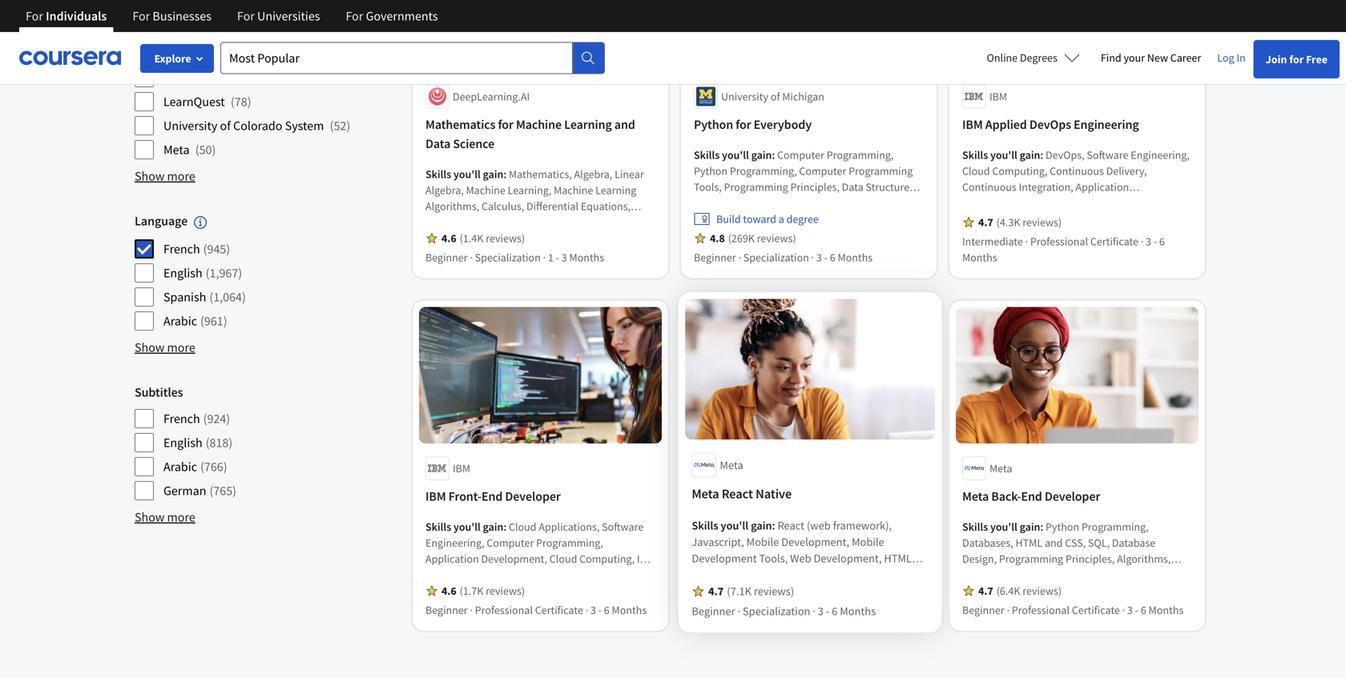 Task type: describe. For each thing, give the bounding box(es) containing it.
back-
[[992, 489, 1021, 505]]

applied
[[986, 116, 1027, 132]]

1,967
[[210, 265, 238, 281]]

for for universities
[[237, 8, 255, 24]]

skills for ibm front-end developer
[[426, 520, 451, 534]]

ibm front-end developer link
[[426, 487, 656, 506]]

What do you want to learn? text field
[[220, 42, 573, 74]]

university of michigan
[[721, 89, 825, 104]]

developer for meta back-end developer
[[1045, 489, 1101, 505]]

build
[[716, 212, 741, 226]]

your
[[1124, 50, 1145, 65]]

of for michigan
[[771, 89, 780, 104]]

4.8 (269k reviews)
[[710, 231, 796, 245]]

you'll for mathematics for machine learning and data science
[[454, 167, 481, 181]]

ibm applied devops engineering link
[[963, 115, 1193, 134]]

degree
[[787, 212, 819, 226]]

network
[[255, 70, 300, 86]]

english ( 818 )
[[163, 435, 233, 451]]

) for spanish ( 1,064 )
[[242, 289, 246, 305]]

beginner for meta back-end developer
[[963, 603, 1005, 618]]

( for 818
[[206, 435, 210, 451]]

meta back-end developer link
[[963, 487, 1193, 506]]

4.7 (6.4k reviews)
[[979, 584, 1062, 598]]

french for french ( 924 )
[[163, 411, 200, 427]]

for for everybody
[[736, 116, 751, 132]]

( for 766
[[200, 459, 204, 475]]

coursera project network ( 124 )
[[163, 70, 333, 86]]

specialization for native
[[743, 604, 811, 619]]

: for ibm applied devops engineering
[[1041, 148, 1044, 162]]

educator group
[[135, 42, 397, 160]]

( right network
[[306, 70, 310, 86]]

( right system
[[330, 118, 334, 134]]

50
[[199, 142, 212, 158]]

german ( 765 )
[[163, 483, 236, 499]]

) for french ( 945 )
[[226, 241, 230, 257]]

945
[[207, 241, 226, 257]]

python for everybody
[[694, 116, 812, 132]]

ibm inside 'link'
[[426, 489, 446, 505]]

1 vertical spatial beginner · specialization · 3 - 6 months
[[692, 604, 876, 619]]

educator
[[135, 43, 184, 59]]

show more for arabic ( 961 )
[[135, 340, 195, 356]]

more for german
[[167, 510, 195, 526]]

for businesses
[[132, 8, 212, 24]]

ibm applied devops engineering
[[963, 116, 1139, 132]]

for governments
[[346, 8, 438, 24]]

join for free
[[1266, 52, 1328, 67]]

university for university of colorado system ( 52 )
[[163, 118, 217, 134]]

react
[[722, 486, 753, 503]]

(1.4k
[[460, 231, 484, 245]]

engineering
[[1074, 116, 1139, 132]]

spanish ( 1,064 )
[[163, 289, 246, 305]]

4.8
[[710, 231, 725, 245]]

4.6 (1.7k reviews)
[[442, 584, 525, 598]]

more for arabic
[[167, 340, 195, 356]]

skills you'll gain : for python for everybody
[[694, 148, 777, 162]]

show more for german ( 765 )
[[135, 510, 195, 526]]

reviews) for mathematics for machine learning and data science
[[486, 231, 525, 245]]

university for university of michigan
[[721, 89, 769, 104]]

show more button for arabic
[[135, 338, 195, 357]]

for for individuals
[[26, 8, 43, 24]]

) for arabic ( 961 )
[[223, 313, 227, 329]]

765
[[213, 483, 233, 499]]

french ( 945 )
[[163, 241, 230, 257]]

python
[[694, 116, 733, 132]]

( for 924
[[203, 411, 207, 427]]

coursera
[[163, 70, 211, 86]]

of for colorado
[[220, 118, 231, 134]]

intermediate · professional certificate · 3 - 6 months
[[963, 234, 1165, 265]]

and
[[615, 116, 635, 132]]

gain for ibm applied devops engineering
[[1020, 148, 1041, 162]]

find
[[1101, 50, 1122, 65]]

log
[[1218, 50, 1235, 65]]

universities
[[257, 8, 320, 24]]

reviews) for ibm applied devops engineering
[[1023, 215, 1062, 229]]

beginner down the 4.8
[[694, 250, 736, 265]]

career
[[1171, 50, 1202, 65]]

businesses
[[153, 8, 212, 24]]

learning
[[564, 116, 612, 132]]

explore button
[[140, 44, 214, 73]]

) for arabic ( 766 )
[[223, 459, 227, 475]]

log in
[[1218, 50, 1246, 65]]

6 for ibm front-end developer
[[604, 603, 610, 618]]

coursera image
[[19, 45, 121, 71]]

banner navigation
[[13, 0, 451, 32]]

skills for ibm applied devops engineering
[[963, 148, 988, 162]]

( for 961
[[200, 313, 204, 329]]

: for meta back-end developer
[[1041, 520, 1044, 534]]

reviews) for meta react native
[[754, 584, 794, 599]]

system
[[285, 118, 324, 134]]

colorado
[[233, 118, 282, 134]]

meta up back-
[[990, 461, 1013, 476]]

818
[[210, 435, 229, 451]]

gain for meta react native
[[751, 518, 772, 533]]

german
[[163, 483, 206, 499]]

toward
[[743, 212, 777, 226]]

( for 50
[[195, 142, 199, 158]]

french ( 924 )
[[163, 411, 230, 427]]

766
[[204, 459, 223, 475]]

( for 78
[[231, 94, 235, 110]]

deeplearning.ai
[[453, 89, 530, 104]]

- inside intermediate · professional certificate · 3 - 6 months
[[1154, 234, 1157, 249]]

online degrees button
[[974, 40, 1093, 75]]

show for arabic
[[135, 340, 165, 356]]

language group
[[135, 212, 397, 332]]

show for meta
[[135, 168, 165, 184]]

reviews) for ibm front-end developer
[[486, 584, 525, 598]]

1,064
[[213, 289, 242, 305]]

english ( 1,967 )
[[163, 265, 242, 281]]

gain for mathematics for machine learning and data science
[[483, 167, 504, 181]]

join
[[1266, 52, 1287, 67]]

mathematics for machine learning and data science link
[[426, 115, 656, 153]]

find your new career link
[[1093, 48, 1210, 68]]

4.7 (7.1k reviews)
[[708, 584, 794, 599]]

degrees
[[1020, 50, 1058, 65]]

professional for applied
[[1031, 234, 1088, 249]]

learnquest ( 78 )
[[163, 94, 251, 110]]

skills you'll gain : for ibm front-end developer
[[426, 520, 509, 534]]

show for german
[[135, 510, 165, 526]]

intermediate
[[963, 234, 1023, 249]]

: for mathematics for machine learning and data science
[[504, 167, 507, 181]]

arabic ( 961 )
[[163, 313, 227, 329]]

professional for front-
[[475, 603, 533, 618]]

science
[[453, 136, 495, 152]]

in
[[1237, 50, 1246, 65]]

reviews) down a
[[757, 231, 796, 245]]

( for 945
[[203, 241, 207, 257]]

for universities
[[237, 8, 320, 24]]

devops
[[1030, 116, 1071, 132]]

new
[[1147, 50, 1168, 65]]

beginner for meta react native
[[692, 604, 735, 619]]

online degrees
[[987, 50, 1058, 65]]

data
[[426, 136, 451, 152]]

(1.7k
[[460, 584, 484, 598]]

3 inside intermediate · professional certificate · 3 - 6 months
[[1146, 234, 1152, 249]]

python for everybody link
[[694, 115, 924, 134]]

924
[[207, 411, 226, 427]]

(269k
[[728, 231, 755, 245]]

1
[[548, 250, 554, 265]]

ibm up "front-"
[[453, 461, 471, 476]]

developer for ibm front-end developer
[[505, 489, 561, 505]]

french for french ( 945 )
[[163, 241, 200, 257]]

meta react native
[[692, 486, 792, 503]]

for individuals
[[26, 8, 107, 24]]

you'll for meta react native
[[721, 518, 749, 533]]

ibm left applied
[[963, 116, 983, 132]]

arabic ( 766 )
[[163, 459, 227, 475]]



Task type: vqa. For each thing, say whether or not it's contained in the screenshot.
reviews) corresponding to IBM Front-End Developer
yes



Task type: locate. For each thing, give the bounding box(es) containing it.
skills you'll gain : for mathematics for machine learning and data science
[[426, 167, 509, 181]]

gain for meta back-end developer
[[1020, 520, 1041, 534]]

skills you'll gain : down applied
[[963, 148, 1046, 162]]

)
[[329, 70, 333, 86], [247, 94, 251, 110], [347, 118, 350, 134], [212, 142, 216, 158], [226, 241, 230, 257], [238, 265, 242, 281], [242, 289, 246, 305], [223, 313, 227, 329], [226, 411, 230, 427], [229, 435, 233, 451], [223, 459, 227, 475], [233, 483, 236, 499]]

2 vertical spatial more
[[167, 510, 195, 526]]

skills you'll gain :
[[694, 148, 777, 162], [963, 148, 1046, 162], [426, 167, 509, 181], [692, 518, 778, 533], [426, 520, 509, 534], [963, 520, 1046, 534]]

show more for meta ( 50 )
[[135, 168, 195, 184]]

2 developer from the left
[[1045, 489, 1101, 505]]

show up language
[[135, 168, 165, 184]]

( up german ( 765 )
[[200, 459, 204, 475]]

you'll down applied
[[991, 148, 1018, 162]]

reviews) right (6.4k
[[1023, 584, 1062, 598]]

3
[[1146, 234, 1152, 249], [562, 250, 567, 265], [817, 250, 822, 265], [591, 603, 596, 618], [1128, 603, 1133, 618], [818, 604, 824, 619]]

show
[[135, 168, 165, 184], [135, 340, 165, 356], [135, 510, 165, 526]]

certificate for ibm front-end developer
[[535, 603, 583, 618]]

1 more from the top
[[167, 168, 195, 184]]

gain down the native
[[751, 518, 772, 533]]

you'll for python for everybody
[[722, 148, 749, 162]]

meta left react
[[692, 486, 719, 503]]

: down the meta back-end developer
[[1041, 520, 1044, 534]]

beginner · professional certificate · 3 - 6 months for meta back-end developer
[[963, 603, 1184, 618]]

2 for from the left
[[132, 8, 150, 24]]

skills you'll gain : down science
[[426, 167, 509, 181]]

) for meta ( 50 )
[[212, 142, 216, 158]]

you'll for meta back-end developer
[[991, 520, 1018, 534]]

beginner · specialization · 1 - 3 months
[[426, 250, 604, 265]]

4.6
[[442, 231, 457, 245], [442, 584, 457, 598]]

english inside language group
[[163, 265, 203, 281]]

1 vertical spatial arabic
[[163, 459, 197, 475]]

you'll down react
[[721, 518, 749, 533]]

french inside subtitles group
[[163, 411, 200, 427]]

0 vertical spatial of
[[771, 89, 780, 104]]

of down learnquest ( 78 )
[[220, 118, 231, 134]]

3 show more from the top
[[135, 510, 195, 526]]

(7.1k
[[727, 584, 752, 599]]

1 end from the left
[[482, 489, 503, 505]]

beginner down (6.4k
[[963, 603, 1005, 618]]

6
[[1160, 234, 1165, 249], [830, 250, 836, 265], [604, 603, 610, 618], [1141, 603, 1147, 618], [832, 604, 838, 619]]

( down learnquest
[[195, 142, 199, 158]]

: for meta react native
[[772, 518, 775, 533]]

1 horizontal spatial of
[[771, 89, 780, 104]]

2 4.6 from the top
[[442, 584, 457, 598]]

beginner down (1.7k
[[426, 603, 468, 618]]

gain down python for everybody
[[751, 148, 772, 162]]

english up 'arabic ( 766 )'
[[163, 435, 203, 451]]

skills you'll gain : for meta back-end developer
[[963, 520, 1046, 534]]

end
[[482, 489, 503, 505], [1021, 489, 1042, 505]]

for down deeplearning.ai
[[498, 116, 514, 132]]

) for english ( 818 )
[[229, 435, 233, 451]]

arabic inside language group
[[163, 313, 197, 329]]

meta for (
[[163, 142, 190, 158]]

beginner
[[426, 250, 468, 265], [694, 250, 736, 265], [426, 603, 468, 618], [963, 603, 1005, 618], [692, 604, 735, 619]]

0 horizontal spatial beginner · professional certificate · 3 - 6 months
[[426, 603, 647, 618]]

skills
[[694, 148, 720, 162], [963, 148, 988, 162], [426, 167, 451, 181], [692, 518, 719, 533], [426, 520, 451, 534], [963, 520, 988, 534]]

university of colorado system ( 52 )
[[163, 118, 350, 134]]

0 vertical spatial university
[[721, 89, 769, 104]]

( for 1,064
[[209, 289, 213, 305]]

you'll down science
[[454, 167, 481, 181]]

gain down ibm front-end developer
[[483, 520, 504, 534]]

(6.4k
[[997, 584, 1021, 598]]

( up 961 on the top left of the page
[[209, 289, 213, 305]]

1 vertical spatial show
[[135, 340, 165, 356]]

end for front-
[[482, 489, 503, 505]]

: for python for everybody
[[772, 148, 775, 162]]

meta left 50
[[163, 142, 190, 158]]

meta inside 'educator' group
[[163, 142, 190, 158]]

you'll for ibm applied devops engineering
[[991, 148, 1018, 162]]

skills you'll gain : down back-
[[963, 520, 1046, 534]]

arabic up german
[[163, 459, 197, 475]]

0 vertical spatial arabic
[[163, 313, 197, 329]]

developer right back-
[[1045, 489, 1101, 505]]

skills you'll gain : down react
[[692, 518, 778, 533]]

0 vertical spatial 4.6
[[442, 231, 457, 245]]

show more
[[135, 168, 195, 184], [135, 340, 195, 356], [135, 510, 195, 526]]

1 show from the top
[[135, 168, 165, 184]]

arabic for arabic ( 961 )
[[163, 313, 197, 329]]

1 developer from the left
[[505, 489, 561, 505]]

4.6 (1.4k reviews)
[[442, 231, 525, 245]]

skills down "front-"
[[426, 520, 451, 534]]

0 vertical spatial more
[[167, 168, 195, 184]]

show more down german
[[135, 510, 195, 526]]

developer inside 'link'
[[505, 489, 561, 505]]

None search field
[[220, 42, 605, 74]]

meta react native link
[[692, 484, 929, 504]]

skills down the meta back-end developer
[[963, 520, 988, 534]]

show more down the meta ( 50 )
[[135, 168, 195, 184]]

1 vertical spatial english
[[163, 435, 203, 451]]

2 arabic from the top
[[163, 459, 197, 475]]

) for german ( 765 )
[[233, 483, 236, 499]]

( down project
[[231, 94, 235, 110]]

1 vertical spatial more
[[167, 340, 195, 356]]

1 horizontal spatial end
[[1021, 489, 1042, 505]]

skills for meta react native
[[692, 518, 719, 533]]

78
[[235, 94, 247, 110]]

specialization for machine
[[475, 250, 541, 265]]

2 show from the top
[[135, 340, 165, 356]]

0 vertical spatial french
[[163, 241, 200, 257]]

0 horizontal spatial end
[[482, 489, 503, 505]]

ibm up applied
[[990, 89, 1007, 104]]

( down 766
[[210, 483, 213, 499]]

6 for ibm applied devops engineering
[[1160, 234, 1165, 249]]

4.6 for ibm front-end developer
[[442, 584, 457, 598]]

4.7 for back-
[[979, 584, 994, 598]]

reviews) right (1.7k
[[486, 584, 525, 598]]

meta
[[163, 142, 190, 158], [720, 458, 743, 473], [990, 461, 1013, 476], [692, 486, 719, 503], [963, 489, 989, 505]]

individuals
[[46, 8, 107, 24]]

everybody
[[754, 116, 812, 132]]

language
[[135, 213, 188, 229]]

professional down the 4.7 (6.4k reviews)
[[1012, 603, 1070, 618]]

(4.3k
[[997, 215, 1021, 229]]

0 horizontal spatial developer
[[505, 489, 561, 505]]

university up the meta ( 50 )
[[163, 118, 217, 134]]

show up subtitles
[[135, 340, 165, 356]]

1 vertical spatial show more button
[[135, 338, 195, 357]]

find your new career
[[1101, 50, 1202, 65]]

1 arabic from the top
[[163, 313, 197, 329]]

certificate for meta back-end developer
[[1072, 603, 1120, 618]]

mathematics for machine learning and data science
[[426, 116, 635, 152]]

0 vertical spatial english
[[163, 265, 203, 281]]

3 show more button from the top
[[135, 508, 195, 527]]

2 english from the top
[[163, 435, 203, 451]]

show more button for german
[[135, 508, 195, 527]]

reviews) right (7.1k
[[754, 584, 794, 599]]

ibm left "front-"
[[426, 489, 446, 505]]

specialization down 4.7 (7.1k reviews)
[[743, 604, 811, 619]]

124
[[310, 70, 329, 86]]

gain down the meta back-end developer
[[1020, 520, 1041, 534]]

you'll
[[722, 148, 749, 162], [991, 148, 1018, 162], [454, 167, 481, 181], [721, 518, 749, 533], [454, 520, 481, 534], [991, 520, 1018, 534]]

skills for python for everybody
[[694, 148, 720, 162]]

beginner · professional certificate · 3 - 6 months down 4.6 (1.7k reviews)
[[426, 603, 647, 618]]

: down everybody
[[772, 148, 775, 162]]

( for 765
[[210, 483, 213, 499]]

project
[[214, 70, 252, 86]]

2 vertical spatial show more
[[135, 510, 195, 526]]

: for ibm front-end developer
[[504, 520, 507, 534]]

) for learnquest ( 78 )
[[247, 94, 251, 110]]

skills you'll gain : for ibm applied devops engineering
[[963, 148, 1046, 162]]

1 show more from the top
[[135, 168, 195, 184]]

2 vertical spatial show
[[135, 510, 165, 526]]

skills for mathematics for machine learning and data science
[[426, 167, 451, 181]]

beginner for mathematics for machine learning and data science
[[426, 250, 468, 265]]

specialization
[[475, 250, 541, 265], [744, 250, 809, 265], [743, 604, 811, 619]]

meta up react
[[720, 458, 743, 473]]

2 end from the left
[[1021, 489, 1042, 505]]

52
[[334, 118, 347, 134]]

you'll down python for everybody
[[722, 148, 749, 162]]

meta for react
[[692, 486, 719, 503]]

skills down meta react native
[[692, 518, 719, 533]]

gain for ibm front-end developer
[[483, 520, 504, 534]]

2 horizontal spatial for
[[1290, 52, 1304, 67]]

for up educator
[[132, 8, 150, 24]]

(
[[306, 70, 310, 86], [231, 94, 235, 110], [330, 118, 334, 134], [195, 142, 199, 158], [203, 241, 207, 257], [206, 265, 210, 281], [209, 289, 213, 305], [200, 313, 204, 329], [203, 411, 207, 427], [206, 435, 210, 451], [200, 459, 204, 475], [210, 483, 213, 499]]

free
[[1306, 52, 1328, 67]]

more down german
[[167, 510, 195, 526]]

professional for back-
[[1012, 603, 1070, 618]]

4.6 left (1.7k
[[442, 584, 457, 598]]

1 english from the top
[[163, 265, 203, 281]]

more for meta
[[167, 168, 195, 184]]

ibm front-end developer
[[426, 489, 561, 505]]

show more button down german
[[135, 508, 195, 527]]

skills down applied
[[963, 148, 988, 162]]

beginner down (1.4k
[[426, 250, 468, 265]]

: down mathematics for machine learning and data science
[[504, 167, 507, 181]]

more down arabic ( 961 )
[[167, 340, 195, 356]]

online
[[987, 50, 1018, 65]]

meta for back-
[[963, 489, 989, 505]]

961
[[204, 313, 223, 329]]

professional down 4.6 (1.7k reviews)
[[475, 603, 533, 618]]

michigan
[[782, 89, 825, 104]]

2 vertical spatial show more button
[[135, 508, 195, 527]]

machine
[[516, 116, 562, 132]]

4.6 for mathematics for machine learning and data science
[[442, 231, 457, 245]]

skills down data
[[426, 167, 451, 181]]

gain down devops
[[1020, 148, 1041, 162]]

explore
[[154, 51, 191, 66]]

) for english ( 1,967 )
[[238, 265, 242, 281]]

french up english ( 818 )
[[163, 411, 200, 427]]

information about this filter group image
[[194, 216, 207, 229]]

1 for from the left
[[26, 8, 43, 24]]

certificate for ibm applied devops engineering
[[1091, 234, 1139, 249]]

for left individuals
[[26, 8, 43, 24]]

0 horizontal spatial university
[[163, 118, 217, 134]]

beginner · professional certificate · 3 - 6 months
[[426, 603, 647, 618], [963, 603, 1184, 618]]

of left michigan
[[771, 89, 780, 104]]

for for governments
[[346, 8, 363, 24]]

governments
[[366, 8, 438, 24]]

specialization down 4.8 (269k reviews)
[[744, 250, 809, 265]]

1 4.6 from the top
[[442, 231, 457, 245]]

build toward a degree
[[716, 212, 819, 226]]

beginner · specialization · 3 - 6 months down 4.7 (7.1k reviews)
[[692, 604, 876, 619]]

more down the meta ( 50 )
[[167, 168, 195, 184]]

reviews)
[[1023, 215, 1062, 229], [486, 231, 525, 245], [757, 231, 796, 245], [486, 584, 525, 598], [1023, 584, 1062, 598], [754, 584, 794, 599]]

beginner for ibm front-end developer
[[426, 603, 468, 618]]

arabic for arabic ( 766 )
[[163, 459, 197, 475]]

english up spanish
[[163, 265, 203, 281]]

) for french ( 924 )
[[226, 411, 230, 427]]

4.7 for applied
[[979, 215, 994, 229]]

a
[[779, 212, 784, 226]]

( up 766
[[206, 435, 210, 451]]

english for english ( 1,967 )
[[163, 265, 203, 281]]

for for free
[[1290, 52, 1304, 67]]

professional inside intermediate · professional certificate · 3 - 6 months
[[1031, 234, 1088, 249]]

front-
[[449, 489, 482, 505]]

university up python for everybody
[[721, 89, 769, 104]]

1 vertical spatial of
[[220, 118, 231, 134]]

log in link
[[1210, 48, 1254, 67]]

for right python
[[736, 116, 751, 132]]

2 beginner · professional certificate · 3 - 6 months from the left
[[963, 603, 1184, 618]]

0 vertical spatial show more
[[135, 168, 195, 184]]

1 horizontal spatial developer
[[1045, 489, 1101, 505]]

·
[[1025, 234, 1028, 249], [1141, 234, 1144, 249], [470, 250, 473, 265], [543, 250, 546, 265], [738, 250, 741, 265], [811, 250, 814, 265], [470, 603, 473, 618], [586, 603, 588, 618], [1007, 603, 1010, 618], [1122, 603, 1125, 618], [738, 604, 741, 619], [813, 604, 816, 619]]

subtitles
[[135, 384, 183, 401]]

for left governments
[[346, 8, 363, 24]]

reviews) up beginner · specialization · 1 - 3 months
[[486, 231, 525, 245]]

english for english ( 818 )
[[163, 435, 203, 451]]

( up english ( 818 )
[[203, 411, 207, 427]]

spanish
[[163, 289, 206, 305]]

show down german
[[135, 510, 165, 526]]

months inside intermediate · professional certificate · 3 - 6 months
[[963, 250, 997, 265]]

skills for meta back-end developer
[[963, 520, 988, 534]]

4.7 up intermediate
[[979, 215, 994, 229]]

for for businesses
[[132, 8, 150, 24]]

for for machine
[[498, 116, 514, 132]]

1 french from the top
[[163, 241, 200, 257]]

4 for from the left
[[346, 8, 363, 24]]

certificate
[[1091, 234, 1139, 249], [535, 603, 583, 618], [1072, 603, 1120, 618]]

ibm
[[990, 89, 1007, 104], [963, 116, 983, 132], [453, 461, 471, 476], [426, 489, 446, 505]]

skills you'll gain : down "front-"
[[426, 520, 509, 534]]

4.7 left (7.1k
[[708, 584, 724, 599]]

end inside 'link'
[[482, 489, 503, 505]]

2 french from the top
[[163, 411, 200, 427]]

6 inside intermediate · professional certificate · 3 - 6 months
[[1160, 234, 1165, 249]]

you'll down "front-"
[[454, 520, 481, 534]]

3 for from the left
[[237, 8, 255, 24]]

meta left back-
[[963, 489, 989, 505]]

3 more from the top
[[167, 510, 195, 526]]

for left universities
[[237, 8, 255, 24]]

1 vertical spatial show more
[[135, 340, 195, 356]]

professional down the 4.7 (4.3k reviews)
[[1031, 234, 1088, 249]]

gain for python for everybody
[[751, 148, 772, 162]]

beginner down (7.1k
[[692, 604, 735, 619]]

4.6 left (1.4k
[[442, 231, 457, 245]]

for
[[26, 8, 43, 24], [132, 8, 150, 24], [237, 8, 255, 24], [346, 8, 363, 24]]

( up english ( 1,967 )
[[203, 241, 207, 257]]

meta back-end developer
[[963, 489, 1101, 505]]

2 show more from the top
[[135, 340, 195, 356]]

( for 1,967
[[206, 265, 210, 281]]

show more button down arabic ( 961 )
[[135, 338, 195, 357]]

you'll down back-
[[991, 520, 1018, 534]]

0 vertical spatial show more button
[[135, 167, 195, 186]]

1 horizontal spatial university
[[721, 89, 769, 104]]

skills you'll gain : for meta react native
[[692, 518, 778, 533]]

specialization down 4.6 (1.4k reviews) in the left top of the page
[[475, 250, 541, 265]]

show more button down the meta ( 50 )
[[135, 167, 195, 186]]

0 horizontal spatial for
[[498, 116, 514, 132]]

2 more from the top
[[167, 340, 195, 356]]

french up english ( 1,967 )
[[163, 241, 200, 257]]

0 vertical spatial show
[[135, 168, 165, 184]]

: down devops
[[1041, 148, 1044, 162]]

months
[[569, 250, 604, 265], [838, 250, 873, 265], [963, 250, 997, 265], [612, 603, 647, 618], [1149, 603, 1184, 618], [840, 604, 876, 619]]

english inside subtitles group
[[163, 435, 203, 451]]

1 beginner · professional certificate · 3 - 6 months from the left
[[426, 603, 647, 618]]

1 vertical spatial 4.6
[[442, 584, 457, 598]]

skills down python
[[694, 148, 720, 162]]

show more button for meta
[[135, 167, 195, 186]]

1 vertical spatial french
[[163, 411, 200, 427]]

end for back-
[[1021, 489, 1042, 505]]

subtitles group
[[135, 383, 397, 501]]

reviews) for meta back-end developer
[[1023, 584, 1062, 598]]

4.7 for react
[[708, 584, 724, 599]]

: down ibm front-end developer
[[504, 520, 507, 534]]

1 horizontal spatial for
[[736, 116, 751, 132]]

1 vertical spatial university
[[163, 118, 217, 134]]

arabic down spanish
[[163, 313, 197, 329]]

3 show from the top
[[135, 510, 165, 526]]

2 show more button from the top
[[135, 338, 195, 357]]

of inside 'educator' group
[[220, 118, 231, 134]]

arabic inside subtitles group
[[163, 459, 197, 475]]

:
[[772, 148, 775, 162], [1041, 148, 1044, 162], [504, 167, 507, 181], [772, 518, 775, 533], [504, 520, 507, 534], [1041, 520, 1044, 534]]

university inside 'educator' group
[[163, 118, 217, 134]]

show more down arabic ( 961 )
[[135, 340, 195, 356]]

beginner · professional certificate · 3 - 6 months for ibm front-end developer
[[426, 603, 647, 618]]

1 show more button from the top
[[135, 167, 195, 186]]

0 vertical spatial beginner · specialization · 3 - 6 months
[[694, 250, 873, 265]]

1 horizontal spatial beginner · professional certificate · 3 - 6 months
[[963, 603, 1184, 618]]

0 horizontal spatial of
[[220, 118, 231, 134]]

certificate inside intermediate · professional certificate · 3 - 6 months
[[1091, 234, 1139, 249]]

for inside mathematics for machine learning and data science
[[498, 116, 514, 132]]

( down spanish ( 1,064 ) on the left top of the page
[[200, 313, 204, 329]]

4.7
[[979, 215, 994, 229], [979, 584, 994, 598], [708, 584, 724, 599]]

reviews) right (4.3k
[[1023, 215, 1062, 229]]

french inside language group
[[163, 241, 200, 257]]

for
[[1290, 52, 1304, 67], [498, 116, 514, 132], [736, 116, 751, 132]]

: down the native
[[772, 518, 775, 533]]

4.7 left (6.4k
[[979, 584, 994, 598]]

6 for meta back-end developer
[[1141, 603, 1147, 618]]



